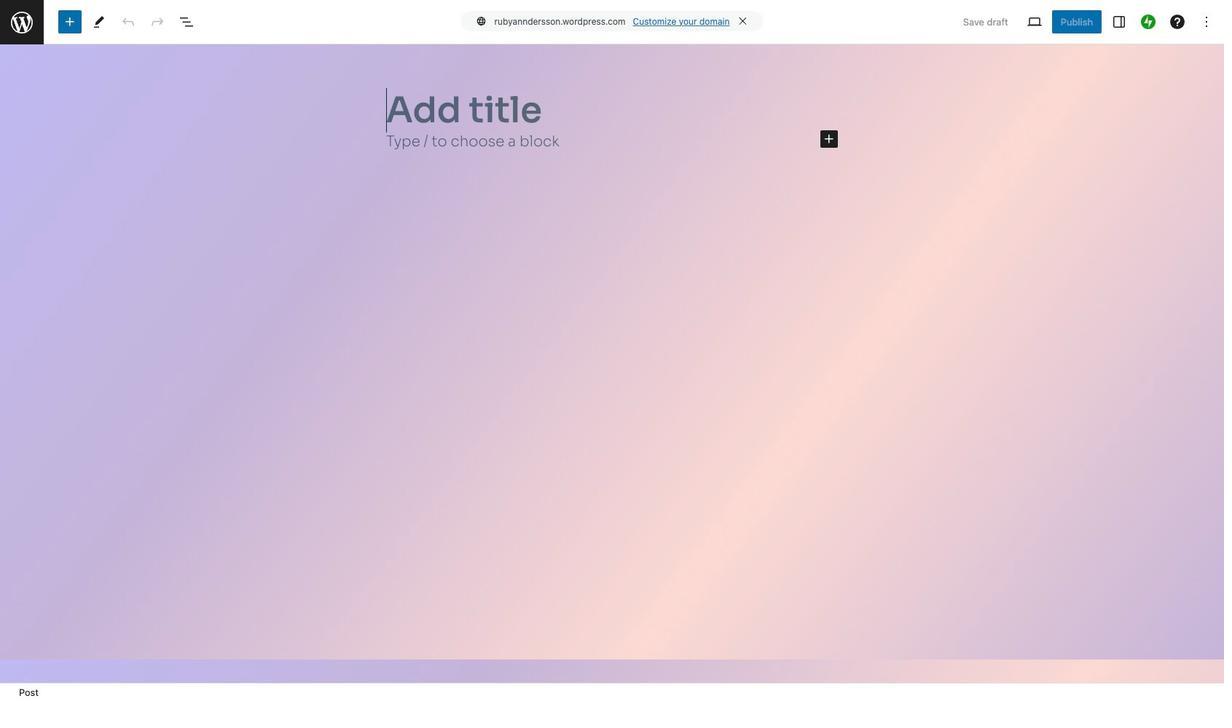 Task type: describe. For each thing, give the bounding box(es) containing it.
document overview image
[[178, 13, 195, 31]]

view image
[[1026, 13, 1044, 31]]

toggle block inserter image
[[61, 13, 79, 31]]

options image
[[1198, 13, 1216, 31]]

settings image
[[1111, 13, 1128, 31]]



Task type: vqa. For each thing, say whether or not it's contained in the screenshot.
Block editor sidebar dialog
no



Task type: locate. For each thing, give the bounding box(es) containing it.
editor content region
[[0, 44, 1225, 684]]

redo image
[[149, 13, 166, 31]]

help image
[[1169, 13, 1187, 31]]

tools image
[[90, 13, 108, 31]]

undo image
[[120, 13, 137, 31]]

jetpack image
[[1142, 15, 1156, 29]]



